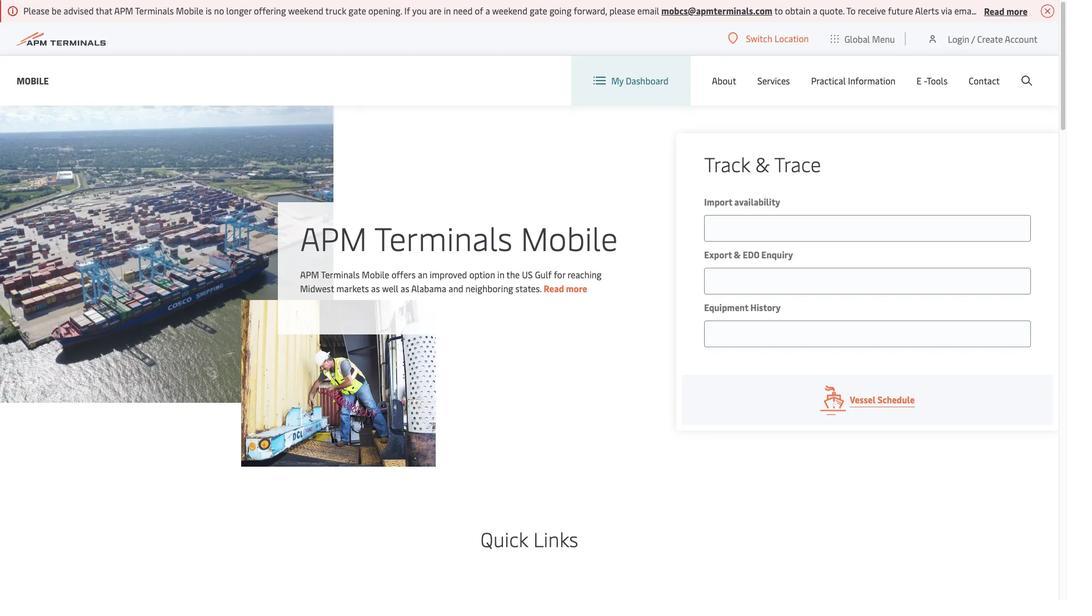 Task type: locate. For each thing, give the bounding box(es) containing it.
please
[[610, 4, 635, 17], [1011, 4, 1036, 17]]

as left the well
[[371, 282, 380, 294]]

1 horizontal spatial &
[[756, 150, 770, 177]]

0 horizontal spatial a
[[486, 4, 490, 17]]

in inside apm terminals mobile offers an improved option in the us gulf for reaching midwest markets as well as alabama and neighboring states.
[[497, 268, 505, 280]]

a
[[486, 4, 490, 17], [813, 4, 818, 17]]

& for trace
[[756, 150, 770, 177]]

read for read more button
[[984, 5, 1005, 17]]

offers
[[392, 268, 416, 280]]

gate
[[349, 4, 366, 17], [530, 4, 547, 17]]

2 weekend from the left
[[492, 4, 528, 17]]

as down the offers
[[401, 282, 409, 294]]

2 vertical spatial terminals
[[321, 268, 360, 280]]

global menu
[[845, 33, 895, 45]]

1 horizontal spatial email
[[955, 4, 976, 17]]

& left trace
[[756, 150, 770, 177]]

offering
[[254, 4, 286, 17]]

please left close alert "icon" in the right top of the page
[[1011, 4, 1036, 17]]

1 horizontal spatial gate
[[530, 4, 547, 17]]

1 vertical spatial terminals
[[374, 215, 513, 259]]

is
[[206, 4, 212, 17]]

e -tools button
[[917, 56, 948, 106]]

1 gate from the left
[[349, 4, 366, 17]]

import
[[704, 196, 733, 208]]

1 vertical spatial in
[[497, 268, 505, 280]]

read more for read more button
[[984, 5, 1028, 17]]

1 horizontal spatial read more
[[984, 5, 1028, 17]]

track & trace
[[704, 150, 821, 177]]

receive
[[858, 4, 886, 17]]

terminals up 'markets'
[[321, 268, 360, 280]]

are
[[429, 4, 442, 17]]

gate right truck
[[349, 4, 366, 17]]

2 please from the left
[[1011, 4, 1036, 17]]

account
[[1005, 33, 1038, 45]]

or
[[979, 4, 987, 17]]

more down 'reaching'
[[566, 282, 587, 294]]

1 vertical spatial apm
[[300, 215, 367, 259]]

1 vertical spatial &
[[734, 248, 741, 261]]

0 vertical spatial read more
[[984, 5, 1028, 17]]

0 horizontal spatial as
[[371, 282, 380, 294]]

location
[[775, 32, 809, 44]]

email
[[637, 4, 659, 17], [955, 4, 976, 17]]

1 horizontal spatial as
[[401, 282, 409, 294]]

2 as from the left
[[401, 282, 409, 294]]

equipment
[[704, 301, 749, 314]]

0 horizontal spatial gate
[[349, 4, 366, 17]]

be
[[52, 4, 61, 17]]

us
[[522, 268, 533, 280]]

mobile inside apm terminals mobile offers an improved option in the us gulf for reaching midwest markets as well as alabama and neighboring states.
[[362, 268, 389, 280]]

1 horizontal spatial more
[[1007, 5, 1028, 17]]

1 horizontal spatial terminals
[[321, 268, 360, 280]]

weekend
[[288, 4, 324, 17], [492, 4, 528, 17]]

mobile
[[176, 4, 203, 17], [17, 74, 49, 86], [521, 215, 618, 259], [362, 268, 389, 280]]

import availability
[[704, 196, 781, 208]]

0 horizontal spatial in
[[444, 4, 451, 17]]

terminals inside apm terminals mobile offers an improved option in the us gulf for reaching midwest markets as well as alabama and neighboring states.
[[321, 268, 360, 280]]

1 vertical spatial more
[[566, 282, 587, 294]]

0 vertical spatial read
[[984, 5, 1005, 17]]

0 vertical spatial &
[[756, 150, 770, 177]]

0 horizontal spatial weekend
[[288, 4, 324, 17]]

apm
[[114, 4, 133, 17], [300, 215, 367, 259], [300, 268, 319, 280]]

if
[[404, 4, 410, 17]]

in
[[444, 4, 451, 17], [497, 268, 505, 280]]

apm inside apm terminals mobile offers an improved option in the us gulf for reaching midwest markets as well as alabama and neighboring states.
[[300, 268, 319, 280]]

export & edo enquiry
[[704, 248, 793, 261]]

quote. to
[[820, 4, 856, 17]]

1 horizontal spatial please
[[1011, 4, 1036, 17]]

contact
[[969, 74, 1000, 87]]

track
[[704, 150, 750, 177]]

vessel schedule
[[850, 394, 915, 406]]

in right are
[[444, 4, 451, 17]]

gate left going
[[530, 4, 547, 17]]

global menu button
[[820, 22, 906, 55]]

more up the account
[[1007, 5, 1028, 17]]

practical information
[[811, 74, 896, 87]]

0 vertical spatial more
[[1007, 5, 1028, 17]]

read more for the read more link
[[544, 282, 587, 294]]

history
[[751, 301, 781, 314]]

0 horizontal spatial more
[[566, 282, 587, 294]]

for
[[554, 268, 565, 280]]

0 horizontal spatial read
[[544, 282, 564, 294]]

neighboring
[[466, 282, 513, 294]]

more for read more button
[[1007, 5, 1028, 17]]

read more
[[984, 5, 1028, 17], [544, 282, 587, 294]]

more inside button
[[1007, 5, 1028, 17]]

a right of
[[486, 4, 490, 17]]

switch
[[746, 32, 773, 44]]

switch location
[[746, 32, 809, 44]]

terminals right that
[[135, 4, 174, 17]]

weekend right of
[[492, 4, 528, 17]]

&
[[756, 150, 770, 177], [734, 248, 741, 261]]

read down for
[[544, 282, 564, 294]]

as
[[371, 282, 380, 294], [401, 282, 409, 294]]

1 please from the left
[[610, 4, 635, 17]]

apm terminals mobile
[[300, 215, 618, 259]]

0 horizontal spatial &
[[734, 248, 741, 261]]

1 horizontal spatial in
[[497, 268, 505, 280]]

information
[[848, 74, 896, 87]]

midwest
[[300, 282, 334, 294]]

0 horizontal spatial terminals
[[135, 4, 174, 17]]

truck
[[326, 4, 346, 17]]

about
[[712, 74, 736, 87]]

trace
[[774, 150, 821, 177]]

read more link
[[544, 282, 587, 294]]

read up login / create account at the top of the page
[[984, 5, 1005, 17]]

please right forward, on the top
[[610, 4, 635, 17]]

weekend left truck
[[288, 4, 324, 17]]

quick
[[481, 525, 528, 553]]

0 horizontal spatial email
[[637, 4, 659, 17]]

1 horizontal spatial a
[[813, 4, 818, 17]]

e -tools
[[917, 74, 948, 87]]

more for the read more link
[[566, 282, 587, 294]]

0 horizontal spatial please
[[610, 4, 635, 17]]

read inside read more button
[[984, 5, 1005, 17]]

gulf
[[535, 268, 552, 280]]

forward,
[[574, 4, 607, 17]]

login
[[948, 33, 970, 45]]

close alert image
[[1041, 4, 1055, 18]]

/
[[972, 33, 975, 45]]

alerts
[[915, 4, 939, 17]]

in left the the
[[497, 268, 505, 280]]

services button
[[758, 56, 790, 106]]

well
[[382, 282, 399, 294]]

1 horizontal spatial read
[[984, 5, 1005, 17]]

0 horizontal spatial read more
[[544, 282, 587, 294]]

2 horizontal spatial terminals
[[374, 215, 513, 259]]

0 vertical spatial in
[[444, 4, 451, 17]]

1 vertical spatial read
[[544, 282, 564, 294]]

equipment history
[[704, 301, 781, 314]]

sms,
[[989, 4, 1008, 17]]

opening.
[[368, 4, 402, 17]]

obtain
[[785, 4, 811, 17]]

read more down for
[[544, 282, 587, 294]]

terminals up improved in the top of the page
[[374, 215, 513, 259]]

my dashboard
[[611, 74, 669, 87]]

login / create account
[[948, 33, 1038, 45]]

services
[[758, 74, 790, 87]]

schedule
[[878, 394, 915, 406]]

terminals
[[135, 4, 174, 17], [374, 215, 513, 259], [321, 268, 360, 280]]

1 vertical spatial read more
[[544, 282, 587, 294]]

2 vertical spatial apm
[[300, 268, 319, 280]]

read more up login / create account at the top of the page
[[984, 5, 1028, 17]]

a right obtain
[[813, 4, 818, 17]]

practical
[[811, 74, 846, 87]]

1 horizontal spatial weekend
[[492, 4, 528, 17]]

please
[[23, 4, 49, 17]]

e
[[917, 74, 922, 87]]

& left edo
[[734, 248, 741, 261]]

terminals for apm terminals mobile
[[374, 215, 513, 259]]



Task type: vqa. For each thing, say whether or not it's contained in the screenshot.
Read more
yes



Task type: describe. For each thing, give the bounding box(es) containing it.
links
[[534, 525, 578, 553]]

apm for apm terminals mobile offers an improved option in the us gulf for reaching midwest markets as well as alabama and neighboring states.
[[300, 268, 319, 280]]

0 vertical spatial apm
[[114, 4, 133, 17]]

read more button
[[984, 4, 1028, 18]]

apm terminals mobile offers an improved option in the us gulf for reaching midwest markets as well as alabama and neighboring states.
[[300, 268, 602, 294]]

availability
[[735, 196, 781, 208]]

please be advised that apm terminals mobile is no longer offering weekend truck gate opening. if you are in need of a weekend gate going forward, please email mobcs@apmterminals.com to obtain a quote. to receive future alerts via email or sms, please
[[23, 4, 1039, 17]]

vessel
[[850, 394, 876, 406]]

create
[[977, 33, 1003, 45]]

terminals for apm terminals mobile offers an improved option in the us gulf for reaching midwest markets as well as alabama and neighboring states.
[[321, 268, 360, 280]]

you
[[412, 4, 427, 17]]

tools
[[927, 74, 948, 87]]

and
[[449, 282, 463, 294]]

2 gate from the left
[[530, 4, 547, 17]]

apm for apm terminals mobile
[[300, 215, 367, 259]]

xin da yang zhou  docked at apm terminals mobile image
[[0, 106, 334, 403]]

via
[[941, 4, 952, 17]]

switch location button
[[728, 32, 809, 44]]

no
[[214, 4, 224, 17]]

markets
[[336, 282, 369, 294]]

states.
[[515, 282, 542, 294]]

to
[[775, 4, 783, 17]]

0 vertical spatial terminals
[[135, 4, 174, 17]]

edo
[[743, 248, 760, 261]]

practical information button
[[811, 56, 896, 106]]

advised
[[64, 4, 94, 17]]

& for edo
[[734, 248, 741, 261]]

option
[[469, 268, 495, 280]]

global
[[845, 33, 870, 45]]

mobile secondary image
[[241, 300, 436, 467]]

longer
[[226, 4, 252, 17]]

quick links
[[481, 525, 578, 553]]

mobcs@apmterminals.com link
[[662, 4, 773, 17]]

enquiry
[[762, 248, 793, 261]]

menu
[[872, 33, 895, 45]]

1 email from the left
[[637, 4, 659, 17]]

2 email from the left
[[955, 4, 976, 17]]

that
[[96, 4, 112, 17]]

1 weekend from the left
[[288, 4, 324, 17]]

need
[[453, 4, 473, 17]]

vessel schedule link
[[682, 375, 1053, 425]]

the
[[507, 268, 520, 280]]

alabama
[[411, 282, 446, 294]]

1 as from the left
[[371, 282, 380, 294]]

of
[[475, 4, 483, 17]]

contact button
[[969, 56, 1000, 106]]

going
[[550, 4, 572, 17]]

1 a from the left
[[486, 4, 490, 17]]

my
[[611, 74, 624, 87]]

mobile link
[[17, 74, 49, 88]]

dashboard
[[626, 74, 669, 87]]

about button
[[712, 56, 736, 106]]

read for the read more link
[[544, 282, 564, 294]]

an
[[418, 268, 428, 280]]

mobcs@apmterminals.com
[[662, 4, 773, 17]]

export
[[704, 248, 732, 261]]

improved
[[430, 268, 467, 280]]

reaching
[[568, 268, 602, 280]]

my dashboard button
[[594, 56, 669, 106]]

future
[[888, 4, 913, 17]]

login / create account link
[[927, 22, 1038, 55]]

2 a from the left
[[813, 4, 818, 17]]

-
[[924, 74, 927, 87]]



